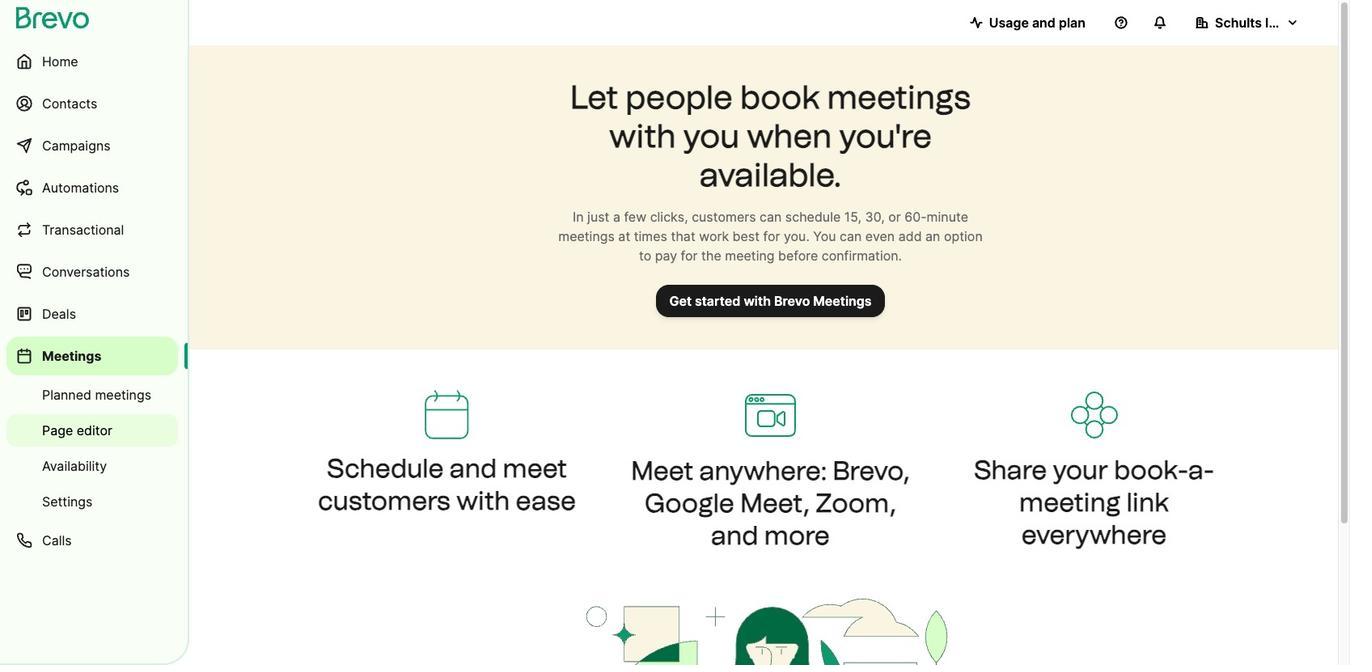 Task type: vqa. For each thing, say whether or not it's contained in the screenshot.
3rd delete button from the top of the page
no



Task type: locate. For each thing, give the bounding box(es) containing it.
0 horizontal spatial and
[[450, 453, 497, 484]]

can down the 15,
[[840, 228, 862, 244]]

anywhere:
[[700, 456, 827, 486]]

few
[[624, 209, 647, 225]]

1 horizontal spatial meetings
[[814, 293, 872, 309]]

2 horizontal spatial with
[[744, 293, 771, 309]]

1 vertical spatial can
[[840, 228, 862, 244]]

with inside schedule and meet customers with ease
[[457, 485, 510, 516]]

0 horizontal spatial for
[[681, 248, 698, 264]]

2 horizontal spatial meetings
[[827, 78, 971, 117]]

meetings inside let people book meetings with you when you're available.
[[827, 78, 971, 117]]

get started with brevo meetings
[[670, 293, 872, 309]]

for down that
[[681, 248, 698, 264]]

planned meetings link
[[6, 379, 178, 411]]

usage
[[989, 15, 1029, 31]]

and left 'plan'
[[1032, 15, 1056, 31]]

1 horizontal spatial with
[[609, 117, 676, 155]]

before
[[779, 248, 818, 264]]

a-
[[1189, 455, 1215, 486]]

with left you
[[609, 117, 676, 155]]

times
[[634, 228, 668, 244]]

0 horizontal spatial meetings
[[95, 387, 151, 403]]

home
[[42, 53, 78, 70]]

or
[[889, 209, 901, 225]]

2 horizontal spatial and
[[1032, 15, 1056, 31]]

ease
[[516, 485, 576, 516]]

you
[[684, 117, 740, 155]]

meetings up planned
[[42, 348, 101, 364]]

0 vertical spatial with
[[609, 117, 676, 155]]

schedule and meet customers with ease
[[318, 453, 576, 516]]

with inside let people book meetings with you when you're available.
[[609, 117, 676, 155]]

planned
[[42, 387, 91, 403]]

0 horizontal spatial meeting
[[725, 248, 775, 264]]

meeting down "best"
[[725, 248, 775, 264]]

can
[[760, 209, 782, 225], [840, 228, 862, 244]]

30,
[[865, 209, 885, 225]]

1 vertical spatial with
[[744, 293, 771, 309]]

link
[[1127, 487, 1169, 518]]

editor
[[77, 422, 113, 439]]

1 horizontal spatial customers
[[692, 209, 756, 225]]

1 vertical spatial meeting
[[1020, 487, 1121, 518]]

people
[[626, 78, 733, 117]]

share
[[974, 455, 1047, 486]]

and inside usage and plan button
[[1032, 15, 1056, 31]]

pay
[[655, 248, 677, 264]]

0 horizontal spatial with
[[457, 485, 510, 516]]

1 vertical spatial customers
[[318, 485, 451, 516]]

plan
[[1059, 15, 1086, 31]]

with left brevo
[[744, 293, 771, 309]]

schults inc
[[1215, 15, 1285, 31]]

schults inc button
[[1183, 6, 1313, 39]]

page
[[42, 422, 73, 439]]

calls
[[42, 532, 72, 549]]

1 vertical spatial meetings
[[42, 348, 101, 364]]

campaigns
[[42, 138, 111, 154]]

0 vertical spatial meetings
[[814, 293, 872, 309]]

customers inside in just a few clicks, customers can schedule 15, 30, or 60-minute meetings at times that work best for you. you can even add an option to pay for the meeting before confirmation.
[[692, 209, 756, 225]]

for left "you."
[[764, 228, 780, 244]]

book
[[740, 78, 820, 117]]

inc
[[1266, 15, 1285, 31]]

customers up work
[[692, 209, 756, 225]]

meeting
[[725, 248, 775, 264], [1020, 487, 1121, 518]]

0 vertical spatial meetings
[[827, 78, 971, 117]]

with down meet
[[457, 485, 510, 516]]

and down meet,
[[711, 520, 759, 551]]

schedule
[[786, 209, 841, 225]]

available.
[[700, 155, 842, 194]]

0 horizontal spatial meetings
[[42, 348, 101, 364]]

meetings
[[814, 293, 872, 309], [42, 348, 101, 364]]

0 vertical spatial customers
[[692, 209, 756, 225]]

best
[[733, 228, 760, 244]]

customers down schedule
[[318, 485, 451, 516]]

1 vertical spatial meetings
[[559, 228, 615, 244]]

and left meet
[[450, 453, 497, 484]]

meet anywhere: brevo, google meet, zoom, and more
[[631, 456, 910, 551]]

1 horizontal spatial and
[[711, 520, 759, 551]]

let people book meetings with you when you're available.
[[570, 78, 971, 194]]

availability
[[42, 458, 107, 474]]

usage and plan
[[989, 15, 1086, 31]]

work
[[699, 228, 729, 244]]

settings link
[[6, 486, 178, 518]]

1 horizontal spatial meeting
[[1020, 487, 1121, 518]]

transactional
[[42, 222, 124, 238]]

book-
[[1115, 455, 1189, 486]]

google
[[645, 488, 735, 519]]

availability link
[[6, 450, 178, 482]]

customers
[[692, 209, 756, 225], [318, 485, 451, 516]]

started
[[695, 293, 741, 309]]

you're
[[840, 117, 932, 155]]

meet
[[631, 456, 694, 486]]

get started with brevo meetings button
[[657, 285, 885, 317]]

automations
[[42, 180, 119, 196]]

meetings down confirmation. in the right of the page
[[814, 293, 872, 309]]

0 horizontal spatial can
[[760, 209, 782, 225]]

customers inside schedule and meet customers with ease
[[318, 485, 451, 516]]

0 horizontal spatial customers
[[318, 485, 451, 516]]

everywhere
[[1022, 520, 1167, 550]]

1 vertical spatial and
[[450, 453, 497, 484]]

and for schedule
[[450, 453, 497, 484]]

conversations
[[42, 264, 130, 280]]

in just a few clicks, customers can schedule 15, 30, or 60-minute meetings at times that work best for you. you can even add an option to pay for the meeting before confirmation.
[[559, 209, 983, 264]]

1 horizontal spatial for
[[764, 228, 780, 244]]

a
[[613, 209, 621, 225]]

1 horizontal spatial meetings
[[559, 228, 615, 244]]

schedule
[[327, 453, 444, 484]]

at
[[619, 228, 631, 244]]

for
[[764, 228, 780, 244], [681, 248, 698, 264]]

2 vertical spatial and
[[711, 520, 759, 551]]

conversations link
[[6, 252, 178, 291]]

2 vertical spatial meetings
[[95, 387, 151, 403]]

1 horizontal spatial can
[[840, 228, 862, 244]]

and inside schedule and meet customers with ease
[[450, 453, 497, 484]]

meetings
[[827, 78, 971, 117], [559, 228, 615, 244], [95, 387, 151, 403]]

with
[[609, 117, 676, 155], [744, 293, 771, 309], [457, 485, 510, 516]]

0 vertical spatial can
[[760, 209, 782, 225]]

meeting down your
[[1020, 487, 1121, 518]]

minute
[[927, 209, 969, 225]]

0 vertical spatial and
[[1032, 15, 1056, 31]]

can up "best"
[[760, 209, 782, 225]]

contacts
[[42, 95, 97, 112]]

2 vertical spatial with
[[457, 485, 510, 516]]

0 vertical spatial meeting
[[725, 248, 775, 264]]



Task type: describe. For each thing, give the bounding box(es) containing it.
meetings inside in just a few clicks, customers can schedule 15, 30, or 60-minute meetings at times that work best for you. you can even add an option to pay for the meeting before confirmation.
[[559, 228, 615, 244]]

home link
[[6, 42, 178, 81]]

15,
[[845, 209, 862, 225]]

the
[[702, 248, 722, 264]]

settings
[[42, 494, 93, 510]]

confirmation.
[[822, 248, 902, 264]]

your
[[1053, 455, 1109, 486]]

with for schedule and meet customers with ease
[[457, 485, 510, 516]]

and inside meet anywhere: brevo, google meet, zoom, and more
[[711, 520, 759, 551]]

calls link
[[6, 521, 178, 560]]

zoom,
[[816, 488, 897, 519]]

schults
[[1215, 15, 1262, 31]]

with inside get started with brevo meetings 'button'
[[744, 293, 771, 309]]

with for let people book meetings with you when you're available.
[[609, 117, 676, 155]]

to
[[639, 248, 652, 264]]

deals link
[[6, 295, 178, 333]]

meet
[[503, 453, 567, 484]]

and for usage
[[1032, 15, 1056, 31]]

you
[[814, 228, 836, 244]]

meeting inside in just a few clicks, customers can schedule 15, 30, or 60-minute meetings at times that work best for you. you can even add an option to pay for the meeting before confirmation.
[[725, 248, 775, 264]]

brevo,
[[833, 456, 910, 486]]

in
[[573, 209, 584, 225]]

even
[[866, 228, 895, 244]]

meetings link
[[6, 337, 178, 375]]

you.
[[784, 228, 810, 244]]

usage and plan button
[[957, 6, 1099, 39]]

meeting inside share your book-a- meeting link everywhere
[[1020, 487, 1121, 518]]

get
[[670, 293, 692, 309]]

let
[[570, 78, 618, 117]]

more
[[765, 520, 830, 551]]

that
[[671, 228, 696, 244]]

deals
[[42, 306, 76, 322]]

page editor
[[42, 422, 113, 439]]

brevo
[[774, 293, 810, 309]]

campaigns link
[[6, 126, 178, 165]]

transactional link
[[6, 210, 178, 249]]

0 vertical spatial for
[[764, 228, 780, 244]]

meetings inside 'button'
[[814, 293, 872, 309]]

when
[[747, 117, 832, 155]]

share your book-a- meeting link everywhere
[[974, 455, 1215, 550]]

meet,
[[741, 488, 810, 519]]

add
[[899, 228, 922, 244]]

planned meetings
[[42, 387, 151, 403]]

option
[[944, 228, 983, 244]]

automations link
[[6, 168, 178, 207]]

page editor link
[[6, 414, 178, 447]]

clicks,
[[650, 209, 688, 225]]

1 vertical spatial for
[[681, 248, 698, 264]]

60-
[[905, 209, 927, 225]]

contacts link
[[6, 84, 178, 123]]

just
[[588, 209, 610, 225]]

an
[[926, 228, 941, 244]]



